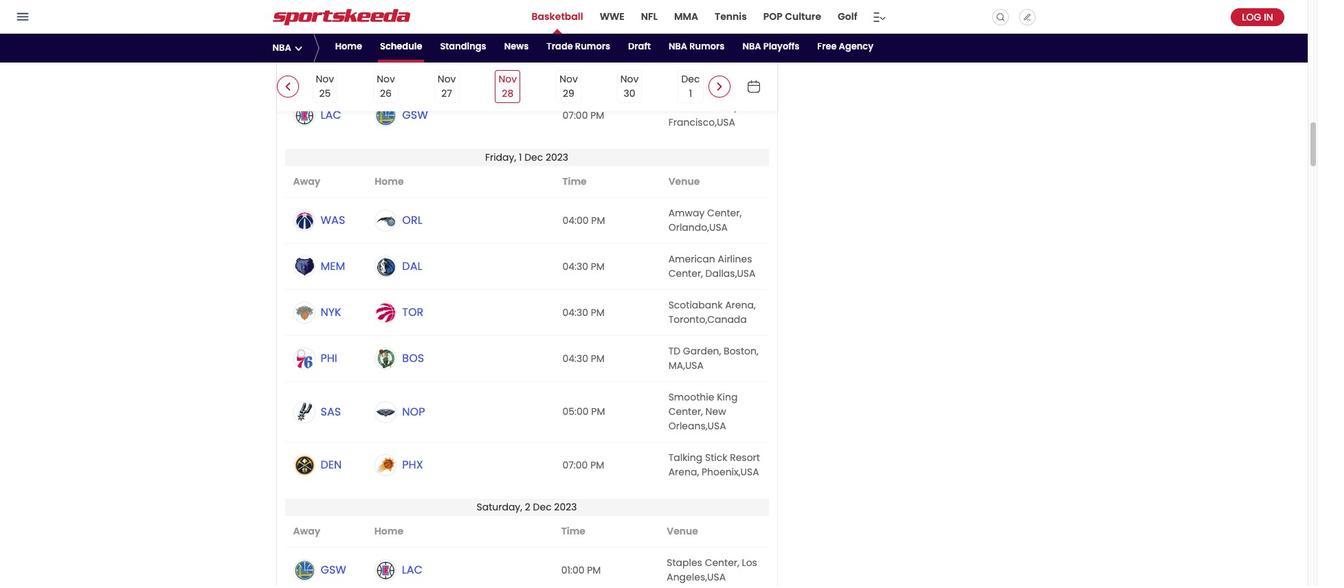 Task type: vqa. For each thing, say whether or not it's contained in the screenshot.
girlfriend's
no



Task type: describe. For each thing, give the bounding box(es) containing it.
04:30 for bos
[[563, 352, 588, 365]]

phi link
[[293, 348, 348, 370]]

center, for chase
[[702, 101, 737, 115]]

pm for dal
[[591, 260, 605, 273]]

chicago,usa
[[669, 69, 730, 83]]

dallas mavericks image
[[375, 256, 397, 278]]

sportskeeda logo image
[[273, 9, 410, 25]]

draft
[[628, 40, 651, 53]]

chase
[[669, 101, 700, 115]]

culture
[[785, 10, 822, 23]]

dal
[[402, 258, 422, 274]]

pm for min
[[591, 16, 605, 30]]

27
[[442, 87, 452, 100]]

sas
[[321, 404, 341, 420]]

standings
[[440, 40, 487, 53]]

0 horizontal spatial gsw link
[[293, 560, 348, 582]]

center, for staples
[[705, 556, 740, 570]]

boston,
[[724, 344, 759, 358]]

05:00 pm for nop
[[563, 405, 605, 419]]

milwaukee image
[[293, 58, 315, 80]]

nov 27
[[438, 72, 456, 100]]

away for was
[[293, 175, 321, 188]]

dec for lac
[[533, 500, 552, 514]]

toronto,canada
[[669, 313, 747, 327]]

nov for 26
[[377, 72, 395, 86]]

2 04:30 pm from the top
[[563, 306, 605, 319]]

philadelphia 76ers image
[[293, 348, 315, 370]]

chicago bulls image
[[375, 58, 397, 80]]

airlines
[[718, 252, 752, 266]]

was
[[321, 212, 345, 228]]

united center, chicago,usa
[[669, 55, 737, 83]]

saturday,
[[477, 500, 522, 514]]

rumors for trade rumors
[[575, 40, 610, 53]]

wwe
[[600, 10, 625, 23]]

01:00 pm link
[[561, 563, 601, 577]]

28
[[502, 87, 514, 100]]

pop culture
[[764, 10, 822, 23]]

draft link
[[626, 34, 653, 63]]

standings link
[[438, 34, 489, 63]]

pop culture link
[[762, 0, 823, 34]]

golf
[[838, 10, 858, 23]]

01:00
[[561, 563, 585, 577]]

venue for lac
[[667, 525, 698, 538]]

amway
[[669, 206, 705, 220]]

trade
[[547, 40, 573, 53]]

in
[[1264, 10, 1273, 24]]

american airlines center, dallas,usa
[[669, 252, 756, 280]]

nfl link
[[640, 0, 659, 34]]

orlando image
[[375, 210, 397, 232]]

dal link
[[375, 256, 430, 278]]

nov for 25
[[316, 72, 334, 86]]

04:30 pm link for dal
[[563, 260, 605, 273]]

staples
[[667, 556, 703, 570]]

07:00 pm link for phx
[[563, 458, 604, 472]]

04:00 pm link
[[563, 213, 605, 227]]

nba playoffs
[[743, 40, 800, 53]]

log in
[[1243, 10, 1273, 24]]

dallas,usa
[[706, 267, 756, 280]]

target
[[669, 9, 700, 23]]

2 04:30 pm link from the top
[[563, 306, 605, 319]]

gsw for golden state warriors image
[[402, 107, 428, 123]]

nov for 28
[[499, 72, 517, 86]]

30
[[624, 87, 636, 100]]

new
[[706, 405, 726, 419]]

den link
[[293, 454, 348, 476]]

04:30 for dal
[[563, 260, 588, 273]]

0 horizontal spatial nba
[[273, 41, 291, 54]]

home for gsw
[[375, 525, 404, 538]]

news
[[504, 40, 529, 53]]

nov 28
[[499, 72, 517, 100]]

smoothie king center, new orleans,usa
[[669, 390, 738, 433]]

0 vertical spatial home
[[335, 40, 362, 53]]

los
[[742, 556, 758, 570]]

nov for 29
[[560, 72, 578, 86]]

05:00 for chi
[[563, 62, 589, 76]]

writers home image
[[1023, 13, 1032, 21]]

utah jazz image
[[293, 12, 315, 34]]

home link
[[333, 34, 364, 63]]

saturday, 2 dec 2023
[[477, 500, 577, 514]]

2 04:30 from the top
[[563, 306, 588, 319]]

orleans,usa
[[669, 419, 726, 433]]

friday,
[[485, 151, 516, 164]]

mem
[[321, 258, 345, 274]]

minnesota timberwolves image
[[375, 12, 397, 34]]

golden state warriors image
[[375, 104, 397, 126]]

center, for target
[[703, 9, 737, 23]]

nov for 27
[[438, 72, 456, 86]]

basketball
[[532, 10, 583, 23]]

new york image
[[293, 302, 315, 324]]

pm for chi
[[591, 62, 605, 76]]

04:00
[[563, 213, 589, 227]]

left arrow image
[[285, 82, 290, 91]]

07:00 for phx
[[563, 458, 588, 472]]

uta link
[[293, 12, 348, 34]]

away for gsw
[[293, 525, 321, 538]]

phi
[[321, 351, 337, 366]]

mma link
[[673, 0, 700, 34]]

lac for los angeles clippers icon
[[402, 562, 423, 578]]

free
[[818, 40, 837, 53]]

right arrow image
[[717, 82, 723, 91]]

nyk
[[321, 305, 341, 320]]

smoothie
[[669, 390, 715, 404]]

playoffs
[[764, 40, 800, 53]]

san antonio image
[[293, 401, 315, 423]]

04:30 pm link for bos
[[563, 352, 605, 365]]

tennis link
[[714, 0, 749, 34]]

news link
[[502, 34, 531, 63]]

25
[[319, 87, 331, 100]]

amway center, orlando,usa
[[669, 206, 742, 234]]

nba playoffs link
[[741, 34, 802, 63]]

td
[[669, 344, 681, 358]]

schedule
[[380, 40, 422, 53]]

den
[[321, 457, 342, 473]]

04:30 pm for bos
[[563, 352, 605, 365]]

nov 26
[[377, 72, 395, 100]]

bos link
[[375, 348, 430, 370]]

pm for nop
[[591, 405, 605, 419]]

01:00 pm
[[561, 563, 601, 577]]

log
[[1243, 10, 1262, 24]]

lac for los angeles clippers image
[[321, 107, 341, 123]]



Task type: locate. For each thing, give the bounding box(es) containing it.
2 07:00 pm link from the top
[[563, 458, 604, 472]]

scotiabank arena, toronto,canada
[[669, 298, 756, 327]]

3 05:00 pm from the top
[[563, 405, 605, 419]]

1 horizontal spatial 1
[[689, 87, 692, 100]]

1 07:00 pm from the top
[[563, 108, 605, 122]]

1 05:00 pm link from the top
[[563, 16, 605, 30]]

venue up amway
[[669, 175, 700, 188]]

dec 1
[[682, 72, 700, 100]]

time for orl
[[563, 175, 587, 188]]

1 vertical spatial 04:30 pm link
[[563, 306, 605, 319]]

nov up '28'
[[499, 72, 517, 86]]

nov 29
[[560, 72, 578, 100]]

1 vertical spatial home
[[375, 175, 404, 188]]

2 05:00 from the top
[[563, 62, 589, 76]]

0 vertical spatial 05:00 pm
[[563, 16, 605, 30]]

center, down american
[[669, 267, 703, 280]]

time up 01:00
[[561, 525, 586, 538]]

dec down united
[[682, 72, 700, 86]]

dec
[[682, 72, 700, 86], [525, 151, 543, 164], [533, 500, 552, 514]]

new orleans image
[[375, 401, 397, 423]]

arena, down talking
[[669, 465, 699, 479]]

6 nov from the left
[[621, 72, 639, 86]]

0 vertical spatial lac
[[321, 107, 341, 123]]

2 away from the top
[[293, 525, 321, 538]]

5 nov from the left
[[560, 72, 578, 86]]

0 horizontal spatial gsw
[[321, 562, 346, 578]]

1 horizontal spatial gsw
[[402, 107, 428, 123]]

lac right los angeles clippers icon
[[402, 562, 423, 578]]

1 07:00 from the top
[[563, 108, 588, 122]]

0 horizontal spatial 1
[[519, 151, 522, 164]]

0 vertical spatial away
[[293, 175, 321, 188]]

04:30
[[563, 260, 588, 273], [563, 306, 588, 319], [563, 352, 588, 365]]

list icon image
[[873, 9, 886, 25]]

log in link
[[1231, 8, 1285, 26]]

dec right the friday,
[[525, 151, 543, 164]]

pm for gsw
[[591, 108, 605, 122]]

nba rumors
[[669, 40, 725, 53]]

nba rumors link
[[667, 34, 727, 63]]

2 vertical spatial 05:00
[[563, 405, 589, 419]]

gsw link down 26
[[375, 104, 430, 126]]

bos
[[402, 351, 424, 366]]

0 horizontal spatial lac link
[[293, 104, 348, 126]]

05:00 pm link
[[563, 16, 605, 30], [563, 62, 605, 76], [563, 405, 605, 419]]

target center, minneapolis,usa
[[669, 9, 747, 37]]

talking
[[669, 451, 703, 465]]

0 vertical spatial 1
[[689, 87, 692, 100]]

1 rumors from the left
[[575, 40, 610, 53]]

1 vertical spatial arena,
[[669, 465, 699, 479]]

pm
[[591, 16, 605, 30], [591, 62, 605, 76], [591, 108, 605, 122], [591, 213, 605, 227], [591, 260, 605, 273], [591, 306, 605, 319], [591, 352, 605, 365], [591, 405, 605, 419], [591, 458, 604, 472], [587, 563, 601, 577]]

1 04:30 pm from the top
[[563, 260, 605, 273]]

nba up left arrow icon
[[273, 41, 291, 54]]

gsw for golden state warriors icon
[[321, 562, 346, 578]]

schedule link
[[378, 34, 424, 63]]

2 vertical spatial 04:30
[[563, 352, 588, 365]]

away
[[293, 175, 321, 188], [293, 525, 321, 538]]

rumors down "minneapolis,usa"
[[690, 40, 725, 53]]

1 05:00 pm from the top
[[563, 16, 605, 30]]

friday, 1 dec 2023
[[485, 151, 569, 164]]

los angeles clippers image
[[293, 104, 315, 126]]

2 vertical spatial dec
[[533, 500, 552, 514]]

2 vertical spatial 04:30 pm
[[563, 352, 605, 365]]

gsw right golden state warriors image
[[402, 107, 428, 123]]

venue
[[669, 175, 700, 188], [667, 525, 698, 538]]

3 05:00 from the top
[[563, 405, 589, 419]]

mem link
[[293, 256, 348, 278]]

center, up "chicago,usa"
[[702, 55, 737, 69]]

1 away from the top
[[293, 175, 321, 188]]

2 vertical spatial 05:00 pm
[[563, 405, 605, 419]]

rumors inside "link"
[[575, 40, 610, 53]]

2 05:00 pm link from the top
[[563, 62, 605, 76]]

center, inside smoothie king center, new orleans,usa
[[669, 405, 703, 419]]

1 vertical spatial dec
[[525, 151, 543, 164]]

0 vertical spatial 2023
[[546, 151, 569, 164]]

05:00 for nop
[[563, 405, 589, 419]]

1 vertical spatial venue
[[667, 525, 698, 538]]

0 vertical spatial 04:30
[[563, 260, 588, 273]]

0 vertical spatial 04:30 pm
[[563, 260, 605, 273]]

0 vertical spatial dec
[[682, 72, 700, 86]]

1 07:00 pm link from the top
[[563, 108, 605, 122]]

agency
[[839, 40, 874, 53]]

1 vertical spatial 05:00
[[563, 62, 589, 76]]

dec right 2
[[533, 500, 552, 514]]

home up los angeles clippers icon
[[375, 525, 404, 538]]

1 for friday,
[[519, 151, 522, 164]]

2023 right 2
[[554, 500, 577, 514]]

2 vertical spatial home
[[375, 525, 404, 538]]

min link
[[375, 12, 430, 34]]

1 nov from the left
[[316, 72, 334, 86]]

nba for nba playoffs
[[743, 40, 761, 53]]

26
[[380, 87, 392, 100]]

center, down smoothie
[[669, 405, 703, 419]]

1 vertical spatial 05:00 pm
[[563, 62, 605, 76]]

nov up 29
[[560, 72, 578, 86]]

rumors right the trade
[[575, 40, 610, 53]]

center, inside "amway center, orlando,usa"
[[707, 206, 742, 220]]

lac down 25 at left
[[321, 107, 341, 123]]

was link
[[293, 210, 348, 232]]

arena, inside talking stick resort arena, phoenix,usa
[[669, 465, 699, 479]]

0 horizontal spatial arena,
[[669, 465, 699, 479]]

nba left the playoffs
[[743, 40, 761, 53]]

0 vertical spatial gsw link
[[375, 104, 430, 126]]

0 vertical spatial time
[[563, 175, 587, 188]]

05:00 pm link for min
[[563, 16, 605, 30]]

time
[[563, 175, 587, 188], [561, 525, 586, 538]]

arena,
[[725, 298, 756, 312], [669, 465, 699, 479]]

05:00
[[563, 16, 589, 30], [563, 62, 589, 76], [563, 405, 589, 419]]

0 vertical spatial venue
[[669, 175, 700, 188]]

basketball link
[[530, 0, 585, 34]]

san
[[739, 101, 758, 115]]

07:00 pm for phx
[[563, 458, 604, 472]]

pop
[[764, 10, 783, 23]]

gsw link left los angeles clippers icon
[[293, 560, 348, 582]]

1 horizontal spatial arena,
[[725, 298, 756, 312]]

chase center, san francisco,usa
[[669, 101, 758, 129]]

wwe link
[[599, 0, 626, 34]]

garden,
[[683, 344, 721, 358]]

nov up 30
[[621, 72, 639, 86]]

gsw right golden state warriors icon
[[321, 562, 346, 578]]

nyk link
[[293, 302, 348, 324]]

arena, inside the scotiabank arena, toronto,canada
[[725, 298, 756, 312]]

2023 right the friday,
[[546, 151, 569, 164]]

07:00 down 29
[[563, 108, 588, 122]]

04:30 pm for dal
[[563, 260, 605, 273]]

center, inside chase center, san francisco,usa
[[702, 101, 737, 115]]

center, for united
[[702, 55, 737, 69]]

0 vertical spatial 04:30 pm link
[[563, 260, 605, 273]]

2 05:00 pm from the top
[[563, 62, 605, 76]]

1 04:30 from the top
[[563, 260, 588, 273]]

orl
[[402, 212, 422, 228]]

05:00 for min
[[563, 16, 589, 30]]

1 horizontal spatial lac link
[[375, 560, 430, 582]]

min
[[402, 15, 422, 31]]

center, left the los
[[705, 556, 740, 570]]

uta
[[321, 15, 341, 31]]

center, up "minneapolis,usa"
[[703, 9, 737, 23]]

nfl
[[641, 10, 658, 23]]

1 vertical spatial gsw link
[[293, 560, 348, 582]]

tennis
[[715, 10, 747, 23]]

toronto raptors image
[[375, 302, 397, 324]]

rumors for nba rumors
[[690, 40, 725, 53]]

center, inside american airlines center, dallas,usa
[[669, 267, 703, 280]]

2 07:00 from the top
[[563, 458, 588, 472]]

2
[[525, 500, 531, 514]]

3 nov from the left
[[438, 72, 456, 86]]

1 vertical spatial 05:00 pm link
[[563, 62, 605, 76]]

1 vertical spatial lac
[[402, 562, 423, 578]]

denver nuggets image
[[293, 454, 315, 476]]

2 vertical spatial 04:30 pm link
[[563, 352, 605, 365]]

mil
[[321, 61, 338, 77]]

center, up orlando,usa
[[707, 206, 742, 220]]

2023 for orl
[[546, 151, 569, 164]]

center, inside 'staples center, los angeles,usa'
[[705, 556, 740, 570]]

nba up united
[[669, 40, 688, 53]]

away up the washington wizards icon
[[293, 175, 321, 188]]

lac link
[[293, 104, 348, 126], [375, 560, 430, 582]]

07:00
[[563, 108, 588, 122], [563, 458, 588, 472]]

0 vertical spatial lac link
[[293, 104, 348, 126]]

gsw link
[[375, 104, 430, 126], [293, 560, 348, 582]]

memphis grizzlies image
[[293, 256, 315, 278]]

1 for dec
[[689, 87, 692, 100]]

0 horizontal spatial lac
[[321, 107, 341, 123]]

king
[[717, 390, 738, 404]]

1 horizontal spatial rumors
[[690, 40, 725, 53]]

time up the 04:00
[[563, 175, 587, 188]]

0 horizontal spatial rumors
[[575, 40, 610, 53]]

nba
[[669, 40, 688, 53], [743, 40, 761, 53], [273, 41, 291, 54]]

0 vertical spatial 05:00 pm link
[[563, 16, 605, 30]]

pm for lac
[[587, 563, 601, 577]]

angeles,usa
[[667, 571, 726, 584]]

3 04:30 from the top
[[563, 352, 588, 365]]

chi
[[402, 61, 421, 77]]

3 04:30 pm link from the top
[[563, 352, 605, 365]]

mma
[[674, 10, 699, 23]]

washington wizards image
[[293, 210, 315, 232]]

dec for orl
[[525, 151, 543, 164]]

nov 25
[[316, 72, 334, 100]]

0 vertical spatial arena,
[[725, 298, 756, 312]]

golf link
[[837, 0, 859, 34]]

center, inside 'united center, chicago,usa'
[[702, 55, 737, 69]]

united
[[669, 55, 700, 69]]

rumors inside 'link'
[[690, 40, 725, 53]]

boston image
[[375, 348, 397, 370]]

nop
[[402, 404, 425, 420]]

orlando,usa
[[669, 221, 728, 234]]

center,
[[703, 9, 737, 23], [702, 55, 737, 69], [702, 101, 737, 115], [707, 206, 742, 220], [669, 267, 703, 280], [669, 405, 703, 419], [705, 556, 740, 570]]

29
[[563, 87, 575, 100]]

04:30 pm
[[563, 260, 605, 273], [563, 306, 605, 319], [563, 352, 605, 365]]

1 vertical spatial 2023
[[554, 500, 577, 514]]

nba inside 'link'
[[669, 40, 688, 53]]

tor link
[[375, 302, 430, 324]]

venue up staples
[[667, 525, 698, 538]]

phx link
[[375, 454, 430, 476]]

1 04:30 pm link from the top
[[563, 260, 605, 273]]

stick
[[705, 451, 728, 465]]

1 05:00 from the top
[[563, 16, 589, 30]]

pm for phx
[[591, 458, 604, 472]]

home up orlando icon
[[375, 175, 404, 188]]

2 07:00 pm from the top
[[563, 458, 604, 472]]

05:00 pm for min
[[563, 16, 605, 30]]

05:00 pm link for nop
[[563, 405, 605, 419]]

away up golden state warriors icon
[[293, 525, 321, 538]]

2 vertical spatial 05:00 pm link
[[563, 405, 605, 419]]

0 vertical spatial 07:00
[[563, 108, 588, 122]]

2 rumors from the left
[[690, 40, 725, 53]]

1 vertical spatial lac link
[[375, 560, 430, 582]]

home
[[335, 40, 362, 53], [375, 175, 404, 188], [375, 525, 404, 538]]

3 05:00 pm link from the top
[[563, 405, 605, 419]]

center, inside target center, minneapolis,usa
[[703, 9, 737, 23]]

0 vertical spatial 05:00
[[563, 16, 589, 30]]

orl link
[[375, 210, 430, 232]]

sas link
[[293, 401, 348, 423]]

07:00 for gsw
[[563, 108, 588, 122]]

nba for nba rumors
[[669, 40, 688, 53]]

nov up 25 at left
[[316, 72, 334, 86]]

4 nov from the left
[[499, 72, 517, 86]]

mil link
[[293, 58, 348, 80]]

0 vertical spatial gsw
[[402, 107, 428, 123]]

home for was
[[375, 175, 404, 188]]

2 nov from the left
[[377, 72, 395, 86]]

time for lac
[[561, 525, 586, 538]]

home down uta
[[335, 40, 362, 53]]

center, down right arrow image
[[702, 101, 737, 115]]

1 horizontal spatial gsw link
[[375, 104, 430, 126]]

nov up 27
[[438, 72, 456, 86]]

05:00 pm for chi
[[563, 62, 605, 76]]

1 vertical spatial 07:00 pm link
[[563, 458, 604, 472]]

1 vertical spatial gsw
[[321, 562, 346, 578]]

1 inside dec 1
[[689, 87, 692, 100]]

nov for 30
[[621, 72, 639, 86]]

venue for orl
[[669, 175, 700, 188]]

minneapolis,usa
[[669, 23, 747, 37]]

1 vertical spatial time
[[561, 525, 586, 538]]

arena, down 'dallas,usa' at the right of page
[[725, 298, 756, 312]]

1 vertical spatial 1
[[519, 151, 522, 164]]

07:00 pm for gsw
[[563, 108, 605, 122]]

2 horizontal spatial nba
[[743, 40, 761, 53]]

3 04:30 pm from the top
[[563, 352, 605, 365]]

los angeles clippers image
[[375, 560, 397, 582]]

07:00 up the saturday, 2 dec 2023
[[563, 458, 588, 472]]

1 horizontal spatial lac
[[402, 562, 423, 578]]

nov up 26
[[377, 72, 395, 86]]

1 up chase
[[689, 87, 692, 100]]

talking stick resort arena, phoenix,usa
[[669, 451, 760, 479]]

tor
[[402, 305, 424, 320]]

staples center, los angeles,usa
[[667, 556, 758, 584]]

golden state warriors image
[[293, 560, 315, 582]]

pm for bos
[[591, 352, 605, 365]]

1 right the friday,
[[519, 151, 522, 164]]

1 vertical spatial 04:30
[[563, 306, 588, 319]]

07:00 pm link
[[563, 108, 605, 122], [563, 458, 604, 472]]

1 vertical spatial 07:00
[[563, 458, 588, 472]]

05:00 pm
[[563, 16, 605, 30], [563, 62, 605, 76], [563, 405, 605, 419]]

1 vertical spatial 07:00 pm
[[563, 458, 604, 472]]

1 horizontal spatial nba
[[669, 40, 688, 53]]

07:00 pm link for gsw
[[563, 108, 605, 122]]

center, for amway
[[707, 206, 742, 220]]

1 vertical spatial 04:30 pm
[[563, 306, 605, 319]]

2023 for lac
[[554, 500, 577, 514]]

0 vertical spatial 07:00 pm
[[563, 108, 605, 122]]

phoenix suns image
[[375, 454, 397, 476]]

1 vertical spatial away
[[293, 525, 321, 538]]

05:00 pm link for chi
[[563, 62, 605, 76]]

0 vertical spatial 07:00 pm link
[[563, 108, 605, 122]]



